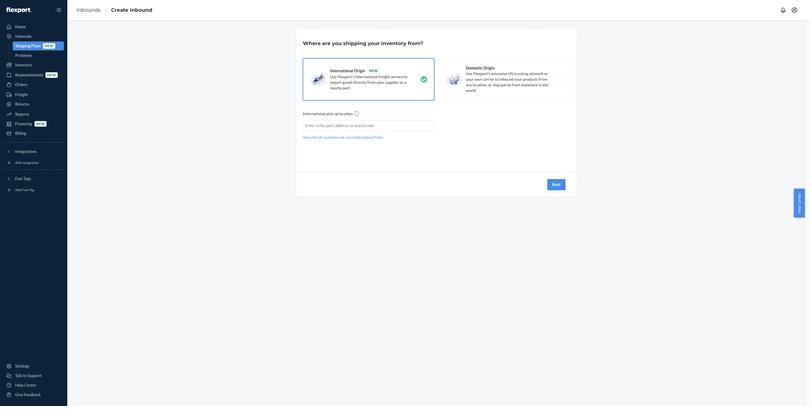 Task type: locate. For each thing, give the bounding box(es) containing it.
0 vertical spatial add
[[15, 161, 21, 165]]

home link
[[3, 22, 64, 31]]

use
[[466, 71, 473, 76], [330, 74, 337, 79]]

talk
[[15, 374, 22, 379]]

freight link
[[3, 90, 64, 99]]

fast inside 'dropdown button'
[[15, 177, 23, 181]]

international up flexport's
[[330, 69, 354, 73]]

countries
[[323, 135, 339, 140]]

add fast tag link
[[3, 186, 64, 195]]

origin up the flexport's
[[484, 66, 495, 70]]

currently
[[346, 135, 362, 140]]

new
[[45, 44, 54, 48], [369, 69, 378, 73], [47, 73, 56, 77], [36, 122, 45, 126]]

inbound
[[500, 77, 514, 82]]

help center link
[[3, 382, 64, 391]]

to right "talk"
[[23, 374, 27, 379]]

or inside use flexport's international freight service to import goods directly from your supplier or a nearby port.
[[400, 80, 404, 85]]

up
[[334, 111, 339, 116]]

0 vertical spatial inbounds
[[76, 7, 101, 13]]

1 horizontal spatial a
[[405, 80, 407, 85]]

pick
[[326, 111, 333, 116]]

your inside use flexport's international freight service to import goods directly from your supplier or a nearby port.
[[377, 80, 385, 85]]

import up nearby at top left
[[330, 80, 342, 85]]

use down domestic
[[466, 71, 473, 76]]

of
[[319, 135, 322, 140]]

to
[[404, 74, 408, 79], [495, 77, 499, 82], [23, 374, 27, 379]]

0 vertical spatial international
[[330, 69, 354, 73]]

fast left "tags"
[[15, 177, 23, 181]]

we
[[340, 135, 345, 140]]

to inside use flexport's international freight service to import goods directly from your supplier or a nearby port.
[[404, 74, 408, 79]]

1 horizontal spatial inbounds
[[76, 7, 101, 13]]

add
[[15, 161, 21, 165], [15, 188, 21, 192]]

1 horizontal spatial center
[[798, 193, 803, 205]]

origin inside domestic origin use flexport's extensive us trucking network or your own carrier to inbound your products from any location, or ship parcel from anywhere in the world
[[484, 66, 495, 70]]

1 horizontal spatial inbounds link
[[76, 7, 101, 13]]

integrations button
[[3, 147, 64, 156]]

your down freight
[[377, 80, 385, 85]]

help center
[[798, 193, 803, 214], [15, 384, 36, 388]]

give feedback
[[15, 393, 41, 398]]

new up orders link
[[47, 73, 56, 77]]

your
[[368, 40, 380, 47], [466, 77, 474, 82], [515, 77, 523, 82], [377, 80, 385, 85]]

or
[[545, 71, 549, 76], [400, 80, 404, 85], [489, 83, 492, 87], [350, 123, 354, 128]]

1 horizontal spatial help
[[798, 206, 803, 214]]

open account menu image
[[792, 7, 799, 13]]

flexport's
[[338, 74, 355, 79]]

add left integration
[[15, 161, 21, 165]]

home
[[15, 24, 26, 29]]

or down "service"
[[400, 80, 404, 85]]

use flexport's international freight service to import goods directly from your supplier or a nearby port.
[[330, 74, 408, 90]]

you
[[332, 40, 342, 47]]

carrier
[[483, 77, 495, 82]]

billing
[[15, 131, 26, 136]]

inventory
[[15, 63, 32, 67]]

domestic origin use flexport's extensive us trucking network or your own carrier to inbound your products from any location, or ship parcel from anywhere in the world
[[466, 66, 549, 93]]

give feedback button
[[3, 391, 64, 400]]

support
[[28, 374, 42, 379]]

center
[[798, 193, 803, 205], [24, 384, 36, 388]]

where are you shipping your inventory from?
[[303, 40, 424, 47]]

1 vertical spatial center
[[24, 384, 36, 388]]

import
[[330, 80, 342, 85], [362, 135, 374, 140]]

from right parcel
[[512, 83, 521, 87]]

new for replenishments
[[47, 73, 56, 77]]

billing link
[[3, 129, 64, 138]]

origin for international
[[354, 69, 365, 73]]

your right shipping at the left top of the page
[[368, 40, 380, 47]]

returns link
[[3, 100, 64, 109]]

origin up international
[[354, 69, 365, 73]]

inbounds
[[76, 7, 101, 13], [15, 34, 32, 39]]

1 vertical spatial help
[[15, 384, 24, 388]]

help center inside button
[[798, 193, 803, 214]]

add fast tag
[[15, 188, 34, 192]]

a
[[405, 80, 407, 85], [316, 123, 318, 128]]

postal
[[355, 123, 365, 128]]

new down reports link
[[36, 122, 45, 126]]

inbound
[[130, 7, 152, 13]]

1 vertical spatial import
[[362, 135, 374, 140]]

0 vertical spatial import
[[330, 80, 342, 85]]

from inside view list of countries we currently import from button
[[375, 135, 383, 140]]

import inside button
[[362, 135, 374, 140]]

a right "supplier"
[[405, 80, 407, 85]]

new for financing
[[36, 122, 45, 126]]

reports link
[[3, 110, 64, 119]]

import inside use flexport's international freight service to import goods directly from your supplier or a nearby port.
[[330, 80, 342, 85]]

1 horizontal spatial to
[[404, 74, 408, 79]]

are
[[322, 40, 331, 47]]

orders link
[[3, 80, 64, 89]]

origin
[[484, 66, 495, 70], [354, 69, 365, 73]]

new for shipping plans
[[45, 44, 54, 48]]

0 vertical spatial inbounds link
[[76, 7, 101, 13]]

0 horizontal spatial inbounds
[[15, 34, 32, 39]]

or down carrier
[[489, 83, 492, 87]]

0 vertical spatial fast
[[15, 177, 23, 181]]

1 vertical spatial add
[[15, 188, 21, 192]]

inbounds link
[[76, 7, 101, 13], [3, 32, 64, 41]]

supplier
[[385, 80, 399, 85]]

a left city,
[[316, 123, 318, 128]]

1 horizontal spatial import
[[362, 135, 374, 140]]

add for add fast tag
[[15, 188, 21, 192]]

international up enter at the top left
[[303, 111, 326, 116]]

1 vertical spatial inbounds link
[[3, 32, 64, 41]]

0 horizontal spatial origin
[[354, 69, 365, 73]]

enter a city, port, address, or postal code
[[306, 123, 375, 128]]

to right "service"
[[404, 74, 408, 79]]

to up 'ship'
[[495, 77, 499, 82]]

new up international
[[369, 69, 378, 73]]

2 add from the top
[[15, 188, 21, 192]]

from down international
[[368, 80, 376, 85]]

close navigation image
[[55, 7, 62, 13]]

your down trucking
[[515, 77, 523, 82]]

0 vertical spatial a
[[405, 80, 407, 85]]

0 horizontal spatial help center
[[15, 384, 36, 388]]

0 horizontal spatial use
[[330, 74, 337, 79]]

use up nearby at top left
[[330, 74, 337, 79]]

international
[[330, 69, 354, 73], [303, 111, 326, 116]]

1 vertical spatial a
[[316, 123, 318, 128]]

view list of countries we currently import from
[[303, 135, 383, 140]]

inbounds inside breadcrumbs navigation
[[76, 7, 101, 13]]

1 add from the top
[[15, 161, 21, 165]]

plans
[[31, 44, 41, 48]]

list
[[313, 135, 318, 140]]

address,
[[335, 123, 350, 128]]

0 vertical spatial help
[[798, 206, 803, 214]]

from right currently in the top left of the page
[[375, 135, 383, 140]]

1 horizontal spatial help center
[[798, 193, 803, 214]]

1 vertical spatial international
[[303, 111, 326, 116]]

0 horizontal spatial a
[[316, 123, 318, 128]]

new right plans
[[45, 44, 54, 48]]

1 horizontal spatial origin
[[484, 66, 495, 70]]

ship
[[493, 83, 500, 87]]

1 horizontal spatial international
[[330, 69, 354, 73]]

fast left tag
[[22, 188, 28, 192]]

shipping plans
[[15, 44, 41, 48]]

0 horizontal spatial international
[[303, 111, 326, 116]]

1 horizontal spatial use
[[466, 71, 473, 76]]

import down code
[[362, 135, 374, 140]]

create inbound
[[111, 7, 152, 13]]

2 horizontal spatial to
[[495, 77, 499, 82]]

0 horizontal spatial help
[[15, 384, 24, 388]]

0 horizontal spatial center
[[24, 384, 36, 388]]

reports
[[15, 112, 29, 117]]

next
[[553, 183, 561, 187]]

shipping
[[343, 40, 367, 47]]

0 vertical spatial center
[[798, 193, 803, 205]]

help center button
[[795, 189, 806, 218]]

international origin
[[330, 69, 365, 73]]

add down fast tags
[[15, 188, 21, 192]]

0 vertical spatial help center
[[798, 193, 803, 214]]

flexport's
[[474, 71, 491, 76]]

0 horizontal spatial to
[[23, 374, 27, 379]]

0 horizontal spatial import
[[330, 80, 342, 85]]



Task type: describe. For each thing, give the bounding box(es) containing it.
shipping
[[15, 44, 30, 48]]

enter
[[306, 123, 315, 128]]

us
[[509, 71, 514, 76]]

1 vertical spatial help center
[[15, 384, 36, 388]]

add for add integration
[[15, 161, 21, 165]]

freight
[[379, 74, 390, 79]]

problems link
[[12, 51, 64, 60]]

flexport logo image
[[6, 7, 31, 13]]

1 vertical spatial fast
[[22, 188, 28, 192]]

to inside domestic origin use flexport's extensive us trucking network or your own carrier to inbound your products from any location, or ship parcel from anywhere in the world
[[495, 77, 499, 82]]

settings
[[15, 364, 29, 369]]

orders
[[15, 82, 28, 87]]

where
[[303, 40, 321, 47]]

inventory link
[[3, 61, 64, 70]]

open notifications image
[[781, 7, 787, 13]]

talk to support
[[15, 374, 42, 379]]

service
[[391, 74, 403, 79]]

inventory
[[381, 40, 407, 47]]

international pick up location
[[303, 111, 354, 116]]

own
[[475, 77, 482, 82]]

directly
[[354, 80, 367, 85]]

or left postal
[[350, 123, 354, 128]]

a inside use flexport's international freight service to import goods directly from your supplier or a nearby port.
[[405, 80, 407, 85]]

0 horizontal spatial inbounds link
[[3, 32, 64, 41]]

add integration link
[[3, 159, 64, 168]]

integrations
[[15, 149, 37, 154]]

check circle image
[[421, 76, 428, 83]]

any
[[466, 83, 472, 87]]

problems
[[15, 53, 32, 58]]

create inbound link
[[111, 7, 152, 13]]

world
[[466, 88, 476, 93]]

trucking
[[514, 71, 529, 76]]

center inside button
[[798, 193, 803, 205]]

financing
[[15, 122, 32, 126]]

goods
[[343, 80, 353, 85]]

international for international pick up location
[[303, 111, 326, 116]]

the
[[543, 83, 549, 87]]

help inside button
[[798, 206, 803, 214]]

location
[[339, 111, 353, 116]]

tags
[[23, 177, 31, 181]]

location,
[[473, 83, 488, 87]]

to inside button
[[23, 374, 27, 379]]

fast tags button
[[3, 175, 64, 184]]

replenishments
[[15, 73, 43, 77]]

anywhere
[[521, 83, 538, 87]]

1 vertical spatial inbounds
[[15, 34, 32, 39]]

use inside domestic origin use flexport's extensive us trucking network or your own carrier to inbound your products from any location, or ship parcel from anywhere in the world
[[466, 71, 473, 76]]

talk to support button
[[3, 372, 64, 381]]

view list of countries we currently import from button
[[303, 135, 383, 140]]

international
[[356, 74, 378, 79]]

products
[[523, 77, 539, 82]]

integration
[[22, 161, 39, 165]]

nearby
[[330, 86, 342, 90]]

origin for domestic
[[484, 66, 495, 70]]

fast tags
[[15, 177, 31, 181]]

port.
[[343, 86, 351, 90]]

port,
[[326, 123, 335, 128]]

domestic
[[466, 66, 483, 70]]

or right network
[[545, 71, 549, 76]]

give
[[15, 393, 23, 398]]

breadcrumbs navigation
[[72, 2, 157, 18]]

settings link
[[3, 363, 64, 371]]

network
[[529, 71, 544, 76]]

new for international origin
[[369, 69, 378, 73]]

feedback
[[24, 393, 41, 398]]

import for goods
[[330, 80, 342, 85]]

extensive
[[492, 71, 508, 76]]

from?
[[408, 40, 424, 47]]

freight
[[15, 92, 28, 97]]

create
[[111, 7, 129, 13]]

in
[[539, 83, 542, 87]]

international for international origin
[[330, 69, 354, 73]]

view
[[303, 135, 312, 140]]

city,
[[319, 123, 326, 128]]

your up any
[[466, 77, 474, 82]]

tag
[[29, 188, 34, 192]]

from inside use flexport's international freight service to import goods directly from your supplier or a nearby port.
[[368, 80, 376, 85]]

use inside use flexport's international freight service to import goods directly from your supplier or a nearby port.
[[330, 74, 337, 79]]

add integration
[[15, 161, 39, 165]]

from up the
[[540, 77, 548, 82]]

import for from
[[362, 135, 374, 140]]

next button
[[548, 179, 566, 191]]

code
[[366, 123, 375, 128]]

parcel
[[501, 83, 512, 87]]



Task type: vqa. For each thing, say whether or not it's contained in the screenshot.
bottommost THE HELP CENTER
yes



